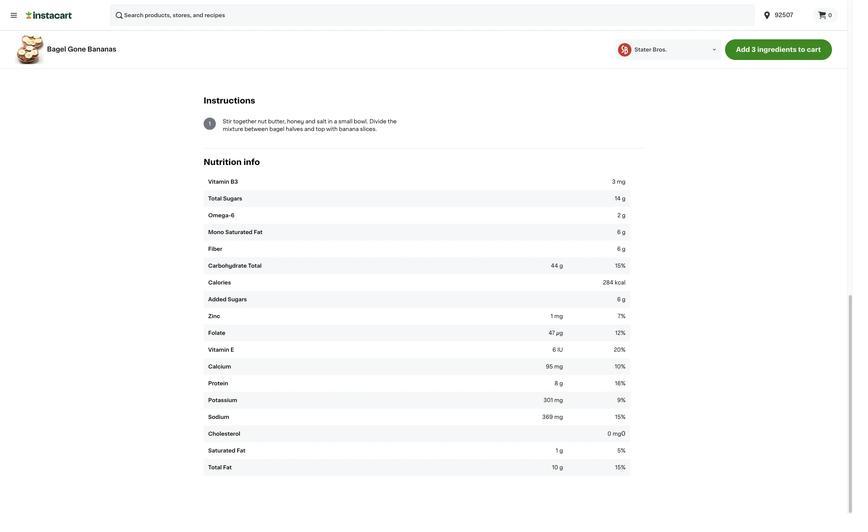 Task type: locate. For each thing, give the bounding box(es) containing it.
15
[[615, 263, 621, 269], [615, 415, 621, 420], [615, 465, 621, 471]]

cholesterol
[[208, 432, 240, 437]]

0 vertical spatial butter,
[[289, 20, 306, 25]]

6 for sugars
[[617, 297, 621, 302]]

0 vertical spatial 10
[[615, 364, 621, 370]]

4 % from the top
[[621, 348, 626, 353]]

total fat
[[208, 465, 232, 471]]

369 mg
[[543, 415, 563, 420]]

mg for 95 mg
[[555, 364, 563, 370]]

vitamin
[[208, 179, 229, 185], [208, 348, 229, 353]]

% up kcal
[[621, 263, 626, 269]]

and left in
[[305, 119, 316, 124]]

they
[[308, 64, 317, 68]]

1 vertical spatial 6 g
[[617, 247, 626, 252]]

cashew
[[352, 20, 373, 25]]

1 vertical spatial butter,
[[268, 119, 286, 124]]

%
[[621, 263, 626, 269], [621, 314, 626, 319], [621, 331, 626, 336], [621, 348, 626, 353], [621, 364, 626, 370], [621, 381, 626, 386], [621, 398, 626, 403], [621, 415, 626, 420], [621, 448, 626, 454], [621, 465, 626, 471]]

10 %
[[615, 364, 626, 370]]

14 g
[[615, 196, 626, 201]]

1 vertical spatial 3
[[612, 179, 616, 185]]

and left top on the top left of the page
[[304, 126, 315, 132]]

mixture
[[223, 126, 243, 132]]

6 up the 7
[[617, 297, 621, 302]]

salt inside 2 tablespoons natural nut butter, such as almond, cashew or peanut 1 teaspoon honey pinch of salt
[[242, 35, 252, 41]]

salt up top on the top left of the page
[[317, 119, 327, 124]]

vitamin for vitamin b3
[[208, 179, 229, 185]]

% up 12 %
[[621, 314, 626, 319]]

2 up pinch
[[219, 20, 222, 25]]

15 up 0 mg 0 at bottom
[[615, 415, 621, 420]]

% down 16 %
[[621, 398, 626, 403]]

mono
[[208, 230, 224, 235]]

1 vertical spatial 15 %
[[615, 415, 626, 420]]

1 up pinch
[[219, 28, 221, 33]]

3 6 g from the top
[[617, 297, 626, 302]]

1 horizontal spatial butter,
[[289, 20, 306, 25]]

total sugars
[[208, 196, 242, 201]]

stater bros. image
[[618, 43, 632, 56]]

15 % down 9 % on the right of page
[[615, 415, 626, 420]]

6 g for saturated
[[617, 230, 626, 235]]

1 left 'stir'
[[209, 121, 211, 126]]

0 vertical spatial total
[[208, 196, 222, 201]]

2 15 from the top
[[615, 415, 621, 420]]

1 horizontal spatial 3
[[752, 47, 756, 53]]

1 vertical spatial 10
[[552, 465, 558, 471]]

or right the dietary
[[465, 64, 469, 68]]

2 inside 2 tablespoons natural nut butter, such as almond, cashew or peanut 1 teaspoon honey pinch of salt
[[219, 20, 222, 25]]

1 15 % from the top
[[615, 263, 626, 269]]

% for 6 iu
[[621, 348, 626, 353]]

1 vitamin from the top
[[208, 179, 229, 185]]

0 horizontal spatial 2
[[219, 20, 222, 25]]

convenience
[[573, 64, 600, 68]]

mg for 1 mg
[[555, 314, 563, 319]]

provided
[[536, 64, 555, 68]]

salt right of at the left top
[[242, 35, 252, 41]]

47
[[549, 331, 555, 336]]

0 horizontal spatial nut
[[258, 119, 267, 124]]

2 6 g from the top
[[617, 247, 626, 252]]

6 left iu
[[553, 348, 556, 353]]

0 horizontal spatial 3
[[612, 179, 616, 185]]

3 15 % from the top
[[615, 465, 626, 471]]

369
[[543, 415, 553, 420]]

saturated up total fat
[[208, 448, 236, 454]]

15 % down 5 %
[[615, 465, 626, 471]]

review
[[219, 64, 232, 68]]

3 15 from the top
[[615, 465, 621, 471]]

0 horizontal spatial salt
[[242, 35, 252, 41]]

6
[[231, 213, 235, 218], [617, 230, 621, 235], [617, 247, 621, 252], [617, 297, 621, 302], [553, 348, 556, 353]]

mg right 95
[[555, 364, 563, 370]]

honey up the halves
[[287, 119, 304, 124]]

% for 301 mg
[[621, 398, 626, 403]]

0 horizontal spatial 10
[[552, 465, 558, 471]]

1 for 1
[[209, 121, 211, 126]]

0 vertical spatial and
[[305, 119, 316, 124]]

% for 8 g
[[621, 381, 626, 386]]

vitamin left b3
[[208, 179, 229, 185]]

2 horizontal spatial fat
[[254, 230, 263, 235]]

16 %
[[615, 381, 626, 386]]

g for protein
[[560, 381, 563, 386]]

% down 9 % on the right of page
[[621, 415, 626, 420]]

mg right 369
[[555, 415, 563, 420]]

bananas
[[88, 46, 116, 52]]

calcium
[[208, 364, 231, 370]]

% down '7 %'
[[621, 331, 626, 336]]

stir together nut butter, honey and salt in a small bowl. divide the mixture between bagel halves and top with banana slices.
[[223, 119, 397, 132]]

0 horizontal spatial 0
[[608, 432, 612, 437]]

15 for 369 mg
[[615, 415, 621, 420]]

% for 369 mg
[[621, 415, 626, 420]]

10 up 16
[[615, 364, 621, 370]]

3 % from the top
[[621, 331, 626, 336]]

15 for 44 g
[[615, 263, 621, 269]]

stir
[[223, 119, 232, 124]]

1 horizontal spatial or
[[465, 64, 469, 68]]

1 vertical spatial 2
[[618, 213, 621, 218]]

in
[[328, 119, 333, 124]]

nut up between
[[258, 119, 267, 124]]

mg for 369 mg
[[555, 415, 563, 420]]

sugars right 'added'
[[228, 297, 247, 302]]

mg for 3 mg
[[617, 179, 626, 185]]

0 vertical spatial honey
[[249, 28, 266, 33]]

bagel gone bananas
[[47, 46, 116, 52]]

total right carbohydrate
[[248, 263, 262, 269]]

added
[[208, 297, 227, 302]]

1 up 47
[[551, 314, 553, 319]]

add 3 ingredients to cart button
[[726, 39, 833, 60]]

folate
[[208, 331, 226, 336]]

butter, up bagel
[[268, 119, 286, 124]]

between
[[245, 126, 268, 132]]

6 % from the top
[[621, 381, 626, 386]]

and
[[305, 119, 316, 124], [304, 126, 315, 132]]

sodium
[[208, 415, 229, 420]]

7 %
[[618, 314, 626, 319]]

1 horizontal spatial 2
[[618, 213, 621, 218]]

saturated right mono
[[225, 230, 253, 235]]

0 horizontal spatial honey
[[249, 28, 266, 33]]

9 % from the top
[[621, 448, 626, 454]]

% down 0 mg 0 at bottom
[[621, 448, 626, 454]]

7
[[618, 314, 621, 319]]

% for 1 mg
[[621, 314, 626, 319]]

0 vertical spatial sugars
[[223, 196, 242, 201]]

1 6 g from the top
[[617, 230, 626, 235]]

2 down 14 g
[[618, 213, 621, 218]]

8 % from the top
[[621, 415, 626, 420]]

95 mg
[[546, 364, 563, 370]]

2 horizontal spatial 0
[[829, 13, 833, 18]]

3 right add
[[752, 47, 756, 53]]

284 kcal
[[603, 280, 626, 286]]

1 vertical spatial sugars
[[228, 297, 247, 302]]

% up 16 %
[[621, 364, 626, 370]]

total up omega-
[[208, 196, 222, 201]]

1 horizontal spatial fat
[[237, 448, 246, 454]]

mg up 5
[[613, 432, 622, 437]]

vitamin e
[[208, 348, 234, 353]]

1 up 10 g
[[556, 448, 558, 454]]

1 mg
[[551, 314, 563, 319]]

instacart logo image
[[26, 11, 72, 20]]

% down 12 %
[[621, 348, 626, 353]]

1 vertical spatial honey
[[287, 119, 304, 124]]

consult
[[359, 64, 375, 68]]

15 up kcal
[[615, 263, 621, 269]]

% up 9 % on the right of page
[[621, 381, 626, 386]]

butter,
[[289, 20, 306, 25], [268, 119, 286, 124]]

0 for 0 mg 0
[[608, 432, 612, 437]]

potassium
[[208, 398, 237, 403]]

% for 44 g
[[621, 263, 626, 269]]

2 15 % from the top
[[615, 415, 626, 420]]

mg for 0 mg 0
[[613, 432, 622, 437]]

mg for 301 mg
[[555, 398, 563, 403]]

3 up 14
[[612, 179, 616, 185]]

match
[[318, 64, 332, 68]]

2
[[219, 20, 222, 25], [618, 213, 621, 218]]

nut right "natural"
[[278, 20, 287, 25]]

added sugars
[[208, 297, 247, 302]]

g
[[622, 196, 626, 201], [622, 213, 626, 218], [622, 230, 626, 235], [622, 247, 626, 252], [560, 263, 563, 269], [622, 297, 626, 302], [560, 381, 563, 386], [560, 448, 563, 454], [560, 465, 563, 471]]

omega-
[[208, 213, 231, 218]]

sugars down b3
[[223, 196, 242, 201]]

1 vertical spatial fat
[[237, 448, 246, 454]]

301 mg
[[544, 398, 563, 403]]

0 vertical spatial or
[[374, 20, 380, 25]]

honey down "natural"
[[249, 28, 266, 33]]

2 vertical spatial 15 %
[[615, 465, 626, 471]]

92507
[[775, 12, 794, 18]]

0 vertical spatial 6 g
[[617, 230, 626, 235]]

please
[[204, 64, 218, 68]]

1 vertical spatial or
[[465, 64, 469, 68]]

1 horizontal spatial salt
[[317, 119, 327, 124]]

5 % from the top
[[621, 364, 626, 370]]

to left confirm
[[417, 64, 422, 68]]

peanut
[[381, 20, 400, 25]]

g for total fat
[[560, 465, 563, 471]]

1 vertical spatial nut
[[258, 119, 267, 124]]

10 down 1 g
[[552, 465, 558, 471]]

1 vertical spatial 15
[[615, 415, 621, 420]]

15 % for 44 g
[[615, 263, 626, 269]]

to left cart
[[799, 47, 806, 53]]

or
[[374, 20, 380, 25], [465, 64, 469, 68]]

1 for 1 mg
[[551, 314, 553, 319]]

2 horizontal spatial to
[[799, 47, 806, 53]]

1 vertical spatial vitamin
[[208, 348, 229, 353]]

7 % from the top
[[621, 398, 626, 403]]

1 g
[[556, 448, 563, 454]]

or left peanut
[[374, 20, 380, 25]]

6 for saturated
[[617, 230, 621, 235]]

dietary
[[449, 64, 464, 68]]

mg inside 0 mg 0
[[613, 432, 622, 437]]

47 µg
[[549, 331, 563, 336]]

carbohydrate total
[[208, 263, 262, 269]]

1 horizontal spatial 0
[[622, 431, 626, 437]]

15 down 5
[[615, 465, 621, 471]]

15 % up kcal
[[615, 263, 626, 269]]

nutritional
[[470, 64, 492, 68]]

1 % from the top
[[621, 263, 626, 269]]

2 vertical spatial 15
[[615, 465, 621, 471]]

0 horizontal spatial fat
[[223, 465, 232, 471]]

6 for e
[[553, 348, 556, 353]]

2 vertical spatial total
[[208, 465, 222, 471]]

10 % from the top
[[621, 465, 626, 471]]

0 inside 'button'
[[829, 13, 833, 18]]

nutrition info
[[204, 158, 260, 166]]

0 horizontal spatial or
[[374, 20, 380, 25]]

nut
[[278, 20, 287, 25], [258, 119, 267, 124]]

0 horizontal spatial butter,
[[268, 119, 286, 124]]

with
[[326, 126, 338, 132]]

2 tablespoons natural nut butter, such as almond, cashew or peanut 1 teaspoon honey pinch of salt
[[219, 20, 400, 41]]

total down saturated fat
[[208, 465, 222, 471]]

cart
[[807, 47, 821, 53]]

0 vertical spatial 2
[[219, 20, 222, 25]]

10 for 10 %
[[615, 364, 621, 370]]

2 vertical spatial fat
[[223, 465, 232, 471]]

mg up 14 g
[[617, 179, 626, 185]]

butter, inside 2 tablespoons natural nut butter, such as almond, cashew or peanut 1 teaspoon honey pinch of salt
[[289, 20, 306, 25]]

1 vertical spatial salt
[[317, 119, 327, 124]]

None search field
[[110, 5, 755, 26]]

1 15 from the top
[[615, 263, 621, 269]]

10 g
[[552, 465, 563, 471]]

1 horizontal spatial nut
[[278, 20, 287, 25]]

0 vertical spatial salt
[[242, 35, 252, 41]]

0 vertical spatial vitamin
[[208, 179, 229, 185]]

% for 95 mg
[[621, 364, 626, 370]]

1 horizontal spatial honey
[[287, 119, 304, 124]]

total
[[208, 196, 222, 201], [248, 263, 262, 269], [208, 465, 222, 471]]

% down 5 %
[[621, 465, 626, 471]]

mg up µg
[[555, 314, 563, 319]]

92507 button
[[758, 5, 813, 26]]

0 vertical spatial 15
[[615, 263, 621, 269]]

2 vitamin from the top
[[208, 348, 229, 353]]

or inside 2 tablespoons natural nut butter, such as almond, cashew or peanut 1 teaspoon honey pinch of salt
[[374, 20, 380, 25]]

bagel
[[47, 46, 66, 52]]

stater
[[635, 47, 652, 52]]

0 vertical spatial nut
[[278, 20, 287, 25]]

pinch
[[219, 35, 234, 41]]

confirm
[[423, 64, 439, 68]]

0 vertical spatial 3
[[752, 47, 756, 53]]

2 % from the top
[[621, 314, 626, 319]]

together
[[233, 119, 257, 124]]

salt inside stir together nut butter, honey and salt in a small bowl. divide the mixture between bagel halves and top with banana slices.
[[317, 119, 327, 124]]

only.
[[602, 64, 612, 68]]

2 vertical spatial 6 g
[[617, 297, 626, 302]]

6 down 2 g
[[617, 230, 621, 235]]

1 horizontal spatial 10
[[615, 364, 621, 370]]

butter, inside stir together nut butter, honey and salt in a small bowl. divide the mixture between bagel halves and top with banana slices.
[[268, 119, 286, 124]]

3
[[752, 47, 756, 53], [612, 179, 616, 185]]

salt
[[242, 35, 252, 41], [317, 119, 327, 124]]

butter, left such
[[289, 20, 306, 25]]

mg right 301
[[555, 398, 563, 403]]

bagel
[[270, 126, 285, 132]]

0 inside 0 mg 0
[[608, 432, 612, 437]]

to left make
[[270, 64, 274, 68]]

2 for 2 tablespoons natural nut butter, such as almond, cashew or peanut 1 teaspoon honey pinch of salt
[[219, 20, 222, 25]]

15 % for 369 mg
[[615, 415, 626, 420]]

0 vertical spatial 15 %
[[615, 263, 626, 269]]

% for 10 g
[[621, 465, 626, 471]]

% for 1 g
[[621, 448, 626, 454]]

sugars for added sugars
[[228, 297, 247, 302]]

6 g
[[617, 230, 626, 235], [617, 247, 626, 252], [617, 297, 626, 302]]

vitamin left e
[[208, 348, 229, 353]]



Task type: vqa. For each thing, say whether or not it's contained in the screenshot.
Sure
yes



Task type: describe. For each thing, give the bounding box(es) containing it.
saturated fat
[[208, 448, 246, 454]]

0 vertical spatial fat
[[254, 230, 263, 235]]

small
[[339, 119, 353, 124]]

fiber
[[208, 247, 222, 252]]

bowl.
[[354, 119, 368, 124]]

honey inside stir together nut butter, honey and salt in a small bowl. divide the mixture between bagel halves and top with banana slices.
[[287, 119, 304, 124]]

here
[[556, 64, 565, 68]]

8 g
[[555, 381, 563, 386]]

ingredients.
[[333, 64, 358, 68]]

suggested
[[234, 64, 256, 68]]

banana
[[339, 126, 359, 132]]

is
[[532, 64, 535, 68]]

92507 button
[[763, 5, 809, 26]]

sure
[[288, 64, 297, 68]]

information
[[493, 64, 517, 68]]

8
[[555, 381, 558, 386]]

bros.
[[653, 47, 667, 52]]

10 for 10 g
[[552, 465, 558, 471]]

3 inside button
[[752, 47, 756, 53]]

product
[[377, 64, 393, 68]]

mono saturated fat
[[208, 230, 263, 235]]

stater bros. button
[[615, 39, 722, 60]]

% for 47 µg
[[621, 331, 626, 336]]

make
[[275, 64, 287, 68]]

fat for saturated fat
[[237, 448, 246, 454]]

honey inside 2 tablespoons natural nut butter, such as almond, cashew or peanut 1 teaspoon honey pinch of salt
[[249, 28, 266, 33]]

1 horizontal spatial to
[[417, 64, 422, 68]]

284
[[603, 280, 614, 286]]

calories
[[208, 280, 231, 286]]

packaging
[[394, 64, 416, 68]]

15 % for 10 g
[[615, 465, 626, 471]]

for
[[566, 64, 572, 68]]

1 vertical spatial and
[[304, 126, 315, 132]]

protein
[[208, 381, 228, 386]]

slices.
[[360, 126, 377, 132]]

divide
[[370, 119, 387, 124]]

instructions
[[204, 97, 255, 105]]

6 iu
[[553, 348, 563, 353]]

vitamin b3
[[208, 179, 238, 185]]

0 mg 0
[[608, 431, 626, 437]]

6 g for sugars
[[617, 297, 626, 302]]

a
[[334, 119, 337, 124]]

items
[[257, 64, 269, 68]]

15 for 10 g
[[615, 465, 621, 471]]

0 horizontal spatial to
[[270, 64, 274, 68]]

2 for 2 g
[[618, 213, 621, 218]]

b3
[[231, 179, 238, 185]]

6 up kcal
[[617, 247, 621, 252]]

kcal
[[615, 280, 626, 286]]

9 %
[[618, 398, 626, 403]]

that
[[298, 64, 307, 68]]

iu
[[558, 348, 563, 353]]

g for fiber
[[622, 247, 626, 252]]

16
[[615, 381, 621, 386]]

almond,
[[329, 20, 351, 25]]

1 vertical spatial saturated
[[208, 448, 236, 454]]

0 vertical spatial saturated
[[225, 230, 253, 235]]

1 inside 2 tablespoons natural nut butter, such as almond, cashew or peanut 1 teaspoon honey pinch of salt
[[219, 28, 221, 33]]

nut inside stir together nut butter, honey and salt in a small bowl. divide the mixture between bagel halves and top with banana slices.
[[258, 119, 267, 124]]

omega-6
[[208, 213, 235, 218]]

µg
[[557, 331, 563, 336]]

nut inside 2 tablespoons natural nut butter, such as almond, cashew or peanut 1 teaspoon honey pinch of salt
[[278, 20, 287, 25]]

95
[[546, 364, 553, 370]]

1 for 1 g
[[556, 448, 558, 454]]

to inside button
[[799, 47, 806, 53]]

g for total sugars
[[622, 196, 626, 201]]

0 button
[[813, 8, 839, 23]]

14
[[615, 196, 621, 201]]

1 vertical spatial total
[[248, 263, 262, 269]]

2 g
[[618, 213, 626, 218]]

6 up mono saturated fat
[[231, 213, 235, 218]]

add 3 ingredients to cart
[[737, 47, 821, 53]]

12 %
[[616, 331, 626, 336]]

301
[[544, 398, 553, 403]]

g for mono saturated fat
[[622, 230, 626, 235]]

Search field
[[110, 5, 755, 26]]

g for carbohydrate total
[[560, 263, 563, 269]]

44 g
[[551, 263, 563, 269]]

44
[[551, 263, 558, 269]]

tablespoons
[[224, 20, 257, 25]]

total for total sugars
[[208, 196, 222, 201]]

5
[[618, 448, 621, 454]]

total for total fat
[[208, 465, 222, 471]]

the
[[388, 119, 397, 124]]

g for saturated fat
[[560, 448, 563, 454]]

fat for total fat
[[223, 465, 232, 471]]

ingredients
[[758, 47, 797, 53]]

halves
[[286, 126, 303, 132]]

5 %
[[618, 448, 626, 454]]

g for added sugars
[[622, 297, 626, 302]]

20 %
[[614, 348, 626, 353]]

any
[[440, 64, 448, 68]]

stater bros.
[[635, 47, 667, 52]]

12
[[616, 331, 621, 336]]

sugars for total sugars
[[223, 196, 242, 201]]

g for omega-6
[[622, 213, 626, 218]]

0 for 0
[[829, 13, 833, 18]]

vitamin for vitamin e
[[208, 348, 229, 353]]

teaspoon
[[223, 28, 248, 33]]

top
[[316, 126, 325, 132]]



